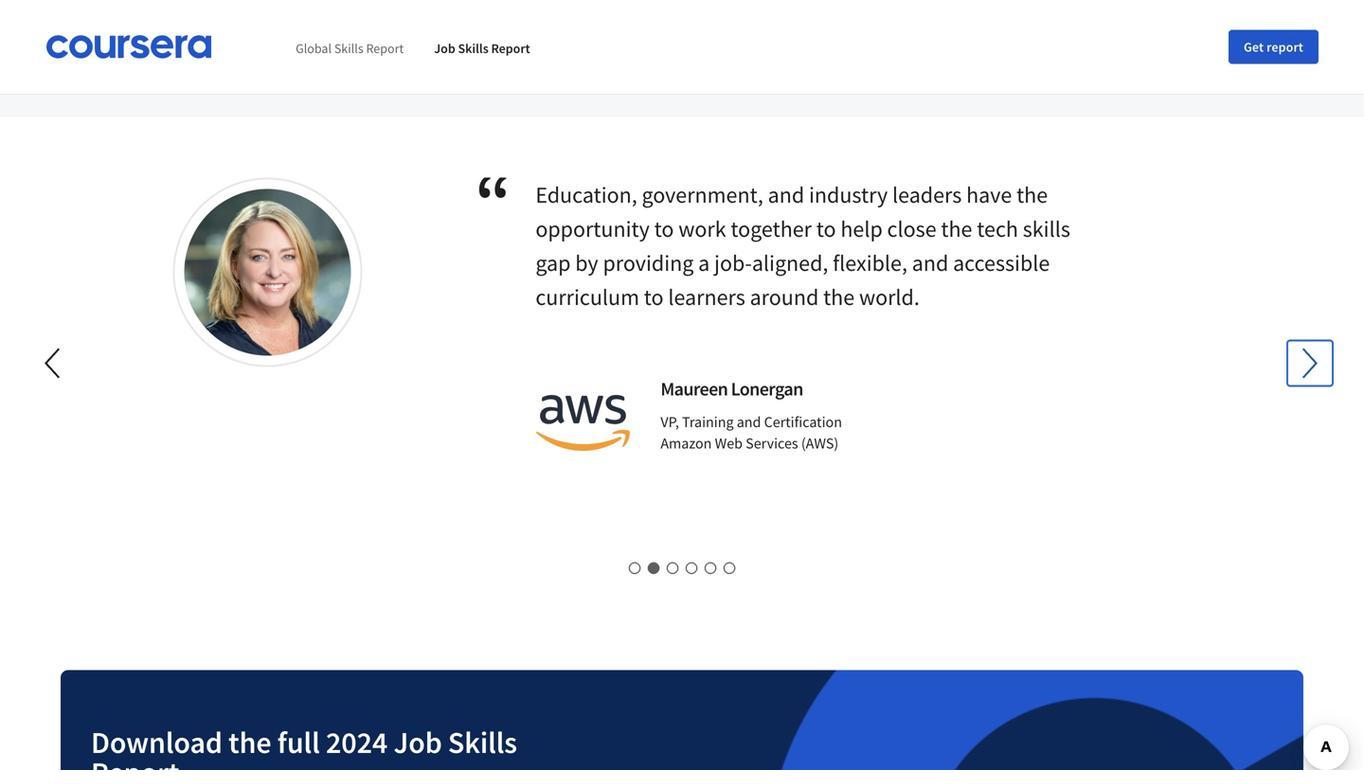Task type: locate. For each thing, give the bounding box(es) containing it.
and up together
[[768, 181, 805, 209]]

2 vertical spatial and
[[737, 413, 761, 432]]

1 vertical spatial and
[[912, 249, 949, 277]]

the left full
[[229, 724, 271, 762]]

the up skills
[[1017, 181, 1048, 209]]

and up the web
[[737, 413, 761, 432]]

the
[[1017, 181, 1048, 209], [941, 215, 973, 243], [824, 283, 855, 312], [229, 724, 271, 762]]

curriculum
[[536, 283, 640, 312]]

education,
[[536, 181, 638, 209]]

2 horizontal spatial report
[[491, 40, 530, 57]]

0 horizontal spatial report
[[91, 754, 179, 770]]

learners
[[668, 283, 746, 312]]

go to next slide image
[[1288, 341, 1333, 386]]

the inside download the full 2024 job skills report
[[229, 724, 271, 762]]

report
[[366, 40, 404, 57], [491, 40, 530, 57], [91, 754, 179, 770]]

flexible,
[[833, 249, 908, 277]]

vp,
[[661, 413, 679, 432]]

0 vertical spatial job
[[434, 40, 456, 57]]

world.
[[859, 283, 920, 312]]

0 horizontal spatial and
[[737, 413, 761, 432]]

maureen lonergan
[[661, 377, 803, 401]]

leaders
[[893, 181, 962, 209]]

providing
[[603, 249, 694, 277]]

the left tech
[[941, 215, 973, 243]]

job
[[434, 40, 456, 57], [394, 724, 442, 762]]

vp, training and certification amazon web services (aws)
[[661, 413, 842, 453]]

1 horizontal spatial and
[[768, 181, 805, 209]]

slides element
[[61, 559, 1304, 578]]

get
[[1244, 38, 1264, 55]]

report for global skills report
[[366, 40, 404, 57]]

1 horizontal spatial report
[[366, 40, 404, 57]]

to up providing
[[654, 215, 674, 243]]

and
[[768, 181, 805, 209], [912, 249, 949, 277], [737, 413, 761, 432]]

to
[[654, 215, 674, 243], [817, 215, 836, 243], [644, 283, 664, 312]]

coursera logo image
[[45, 35, 212, 59]]

the down flexible,
[[824, 283, 855, 312]]

web
[[715, 434, 743, 453]]

report
[[1267, 38, 1304, 55]]

tech
[[977, 215, 1019, 243]]

job inside download the full 2024 job skills report
[[394, 724, 442, 762]]

gap
[[536, 249, 571, 277]]

certification
[[764, 413, 842, 432]]

0 vertical spatial and
[[768, 181, 805, 209]]

government,
[[642, 181, 764, 209]]

skills inside download the full 2024 job skills report
[[448, 724, 517, 762]]

training
[[682, 413, 734, 432]]

services
[[746, 434, 799, 453]]

job skills report link
[[434, 40, 530, 57]]

a
[[699, 249, 710, 277]]

to down providing
[[644, 283, 664, 312]]

global skills report
[[296, 40, 404, 57]]

1 vertical spatial job
[[394, 724, 442, 762]]

maureen
[[661, 377, 728, 401]]

global skills report link
[[296, 40, 404, 57]]

skills
[[334, 40, 364, 57], [458, 40, 489, 57], [448, 724, 517, 762]]

report inside download the full 2024 job skills report
[[91, 754, 179, 770]]

and down close
[[912, 249, 949, 277]]

work
[[679, 215, 726, 243]]

go to previous slide image
[[31, 341, 77, 386], [45, 348, 60, 379]]

and inside vp, training and certification amazon web services (aws)
[[737, 413, 761, 432]]

report for job skills report
[[491, 40, 530, 57]]

global
[[296, 40, 332, 57]]



Task type: describe. For each thing, give the bounding box(es) containing it.
2 horizontal spatial and
[[912, 249, 949, 277]]

around
[[750, 283, 819, 312]]

and for certification
[[737, 413, 761, 432]]

industry
[[809, 181, 888, 209]]

help
[[841, 215, 883, 243]]

skills for job
[[458, 40, 489, 57]]

download
[[91, 724, 223, 762]]

skills for global
[[334, 40, 364, 57]]

aws image
[[536, 375, 631, 465]]

and for industry
[[768, 181, 805, 209]]

education, government, and industry leaders have the opportunity to work together to help close the tech skills gap by providing a job-aligned, flexible, and accessible curriculum to learners around the world.
[[536, 181, 1071, 312]]

to left help
[[817, 215, 836, 243]]

close
[[888, 215, 937, 243]]

get report button
[[1229, 30, 1319, 64]]

lonergan
[[731, 377, 803, 401]]

accessible
[[953, 249, 1050, 277]]

together
[[731, 215, 812, 243]]

aligned,
[[752, 249, 829, 277]]

have
[[967, 181, 1012, 209]]

download the full 2024 job skills report
[[91, 724, 517, 770]]

by
[[575, 249, 599, 277]]

2024
[[326, 724, 388, 762]]

amazon
[[661, 434, 712, 453]]

job skills report
[[434, 40, 530, 57]]

maureen lonergan image
[[184, 189, 351, 356]]

get report
[[1244, 38, 1304, 55]]

full
[[277, 724, 320, 762]]

job-
[[715, 249, 752, 277]]

download the full 2024 job skills report link
[[53, 663, 1312, 770]]

(aws)
[[802, 434, 839, 453]]

opportunity
[[536, 215, 650, 243]]

skills
[[1023, 215, 1071, 243]]



Task type: vqa. For each thing, say whether or not it's contained in the screenshot.
leftmost you
no



